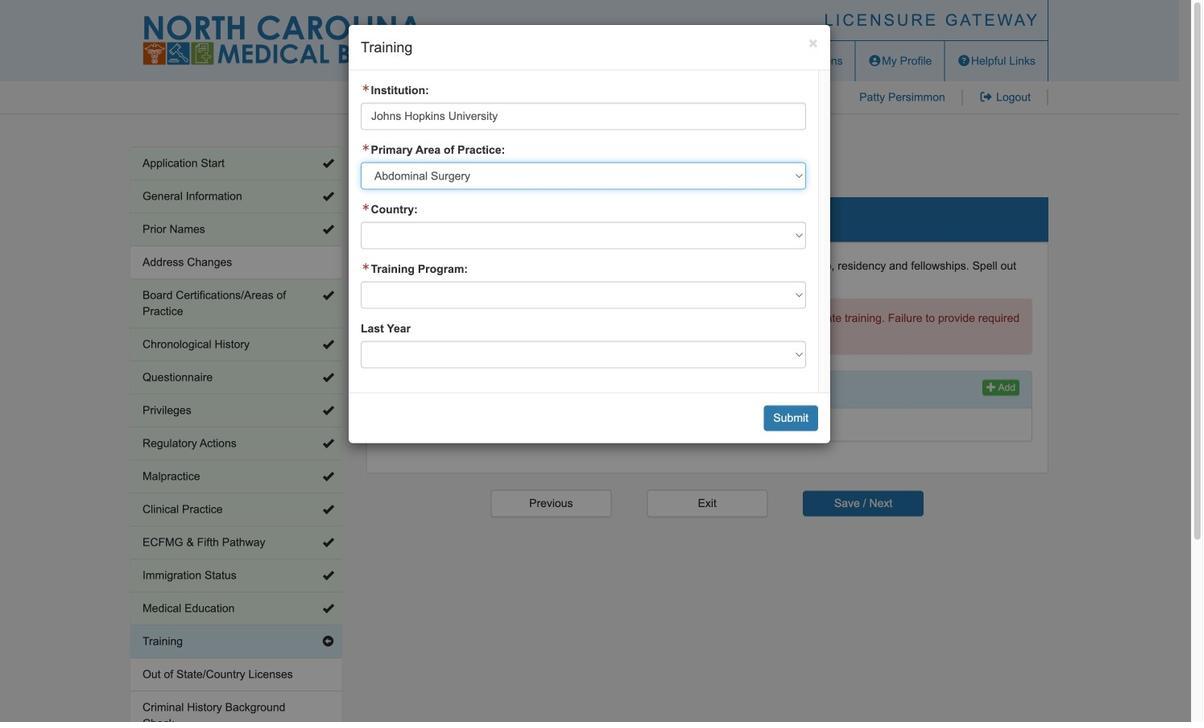 Task type: describe. For each thing, give the bounding box(es) containing it.
4 fw image from the top
[[361, 263, 371, 271]]

5 ok image from the top
[[323, 405, 334, 417]]

6 ok image from the top
[[323, 438, 334, 450]]

3 ok image from the top
[[323, 290, 334, 301]]

3 fw image from the top
[[361, 204, 371, 212]]

sign out image
[[980, 91, 994, 103]]

2 fw image from the top
[[361, 144, 371, 152]]

5 ok image from the top
[[323, 570, 334, 582]]

circle arrow left image
[[323, 637, 334, 648]]

question circle image
[[957, 55, 972, 66]]

1 ok image from the top
[[323, 158, 334, 169]]



Task type: locate. For each thing, give the bounding box(es) containing it.
user circle image
[[868, 55, 882, 66]]

None button
[[491, 490, 612, 518], [647, 490, 768, 518], [491, 490, 612, 518], [647, 490, 768, 518]]

None text field
[[361, 103, 807, 130]]

None submit
[[764, 406, 819, 432], [803, 491, 924, 517], [764, 406, 819, 432], [803, 491, 924, 517]]

ok image
[[323, 158, 334, 169], [323, 224, 334, 235], [323, 290, 334, 301], [323, 339, 334, 350], [323, 405, 334, 417], [323, 438, 334, 450], [323, 504, 334, 516], [323, 603, 334, 615]]

7 ok image from the top
[[323, 504, 334, 516]]

2 ok image from the top
[[323, 224, 334, 235]]

8 ok image from the top
[[323, 603, 334, 615]]

1 ok image from the top
[[323, 191, 334, 202]]

plus image
[[987, 382, 997, 392]]

4 ok image from the top
[[323, 339, 334, 350]]

1 fw image from the top
[[361, 84, 371, 92]]

4 ok image from the top
[[323, 537, 334, 549]]

3 ok image from the top
[[323, 471, 334, 483]]

ok image
[[323, 191, 334, 202], [323, 372, 334, 384], [323, 471, 334, 483], [323, 537, 334, 549], [323, 570, 334, 582]]

north carolina medical board logo image
[[143, 15, 425, 65]]

2 ok image from the top
[[323, 372, 334, 384]]

fw image
[[361, 84, 371, 92], [361, 144, 371, 152], [361, 204, 371, 212], [361, 263, 371, 271]]



Task type: vqa. For each thing, say whether or not it's contained in the screenshot.
"asterisk" icon
no



